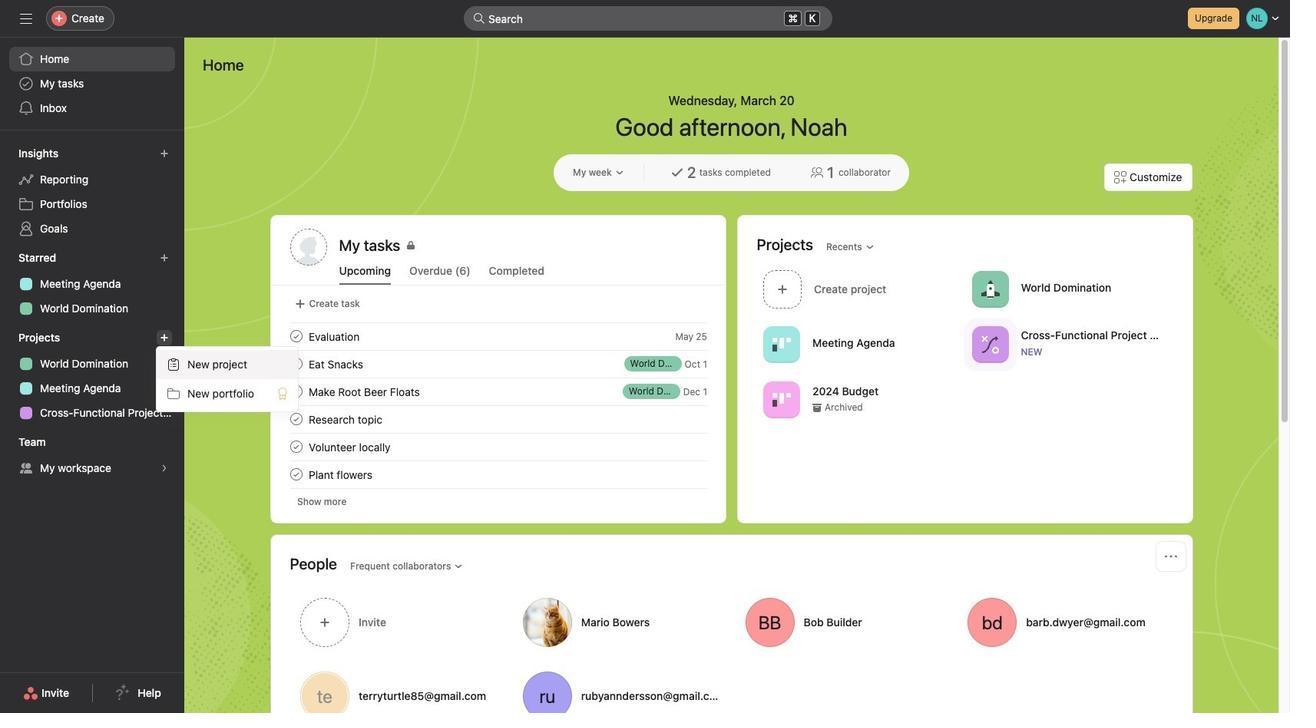Task type: vqa. For each thing, say whether or not it's contained in the screenshot.
4th Mark complete image from the bottom
yes



Task type: describe. For each thing, give the bounding box(es) containing it.
4 mark complete image from the top
[[287, 410, 305, 429]]

mark complete checkbox for fourth list item from the bottom of the page
[[287, 355, 305, 373]]

actions image
[[1165, 551, 1177, 563]]

teams element
[[0, 429, 184, 484]]

line_and_symbols image
[[981, 335, 999, 354]]

new insights image
[[160, 149, 169, 158]]

insights element
[[0, 140, 184, 244]]

mark complete checkbox for third list item from the bottom
[[287, 383, 305, 401]]

5 list item from the top
[[272, 461, 726, 489]]

hide sidebar image
[[20, 12, 32, 25]]

3 mark complete image from the top
[[287, 383, 305, 401]]

mark complete checkbox for 5th list item from the bottom
[[287, 327, 305, 346]]

mark complete image
[[287, 466, 305, 484]]

mark complete checkbox for 5th list item from the top
[[287, 466, 305, 484]]

4 list item from the top
[[272, 406, 726, 433]]

see details, my workspace image
[[160, 464, 169, 473]]

3 list item from the top
[[272, 378, 726, 406]]

projects element
[[0, 324, 184, 429]]

2 board image from the top
[[772, 391, 791, 409]]



Task type: locate. For each thing, give the bounding box(es) containing it.
1 board image from the top
[[772, 335, 791, 354]]

Search tasks, projects, and more text field
[[464, 6, 833, 31]]

0 vertical spatial board image
[[772, 335, 791, 354]]

board image
[[772, 335, 791, 354], [772, 391, 791, 409]]

add profile photo image
[[290, 229, 327, 266]]

1 vertical spatial mark complete checkbox
[[287, 355, 305, 373]]

global element
[[0, 38, 184, 130]]

1 mark complete checkbox from the top
[[287, 383, 305, 401]]

3 mark complete checkbox from the top
[[287, 438, 305, 456]]

0 vertical spatial mark complete checkbox
[[287, 327, 305, 346]]

list item
[[272, 323, 726, 350], [272, 350, 726, 378], [272, 378, 726, 406], [272, 406, 726, 433], [272, 461, 726, 489]]

Mark complete checkbox
[[287, 327, 305, 346], [287, 355, 305, 373]]

prominent image
[[473, 12, 486, 25]]

rocket image
[[981, 280, 999, 298]]

5 mark complete image from the top
[[287, 438, 305, 456]]

new project or portfolio image
[[160, 333, 169, 343]]

1 vertical spatial board image
[[772, 391, 791, 409]]

mark complete image
[[287, 327, 305, 346], [287, 355, 305, 373], [287, 383, 305, 401], [287, 410, 305, 429], [287, 438, 305, 456]]

1 mark complete checkbox from the top
[[287, 327, 305, 346]]

4 mark complete checkbox from the top
[[287, 466, 305, 484]]

2 mark complete checkbox from the top
[[287, 410, 305, 429]]

starred element
[[0, 244, 184, 324]]

Mark complete checkbox
[[287, 383, 305, 401], [287, 410, 305, 429], [287, 438, 305, 456], [287, 466, 305, 484]]

1 mark complete image from the top
[[287, 327, 305, 346]]

2 mark complete image from the top
[[287, 355, 305, 373]]

None field
[[464, 6, 833, 31]]

menu item
[[157, 350, 298, 380]]

2 mark complete checkbox from the top
[[287, 355, 305, 373]]

mark complete checkbox for 2nd list item from the bottom
[[287, 410, 305, 429]]

2 list item from the top
[[272, 350, 726, 378]]

1 list item from the top
[[272, 323, 726, 350]]

add items to starred image
[[160, 254, 169, 263]]



